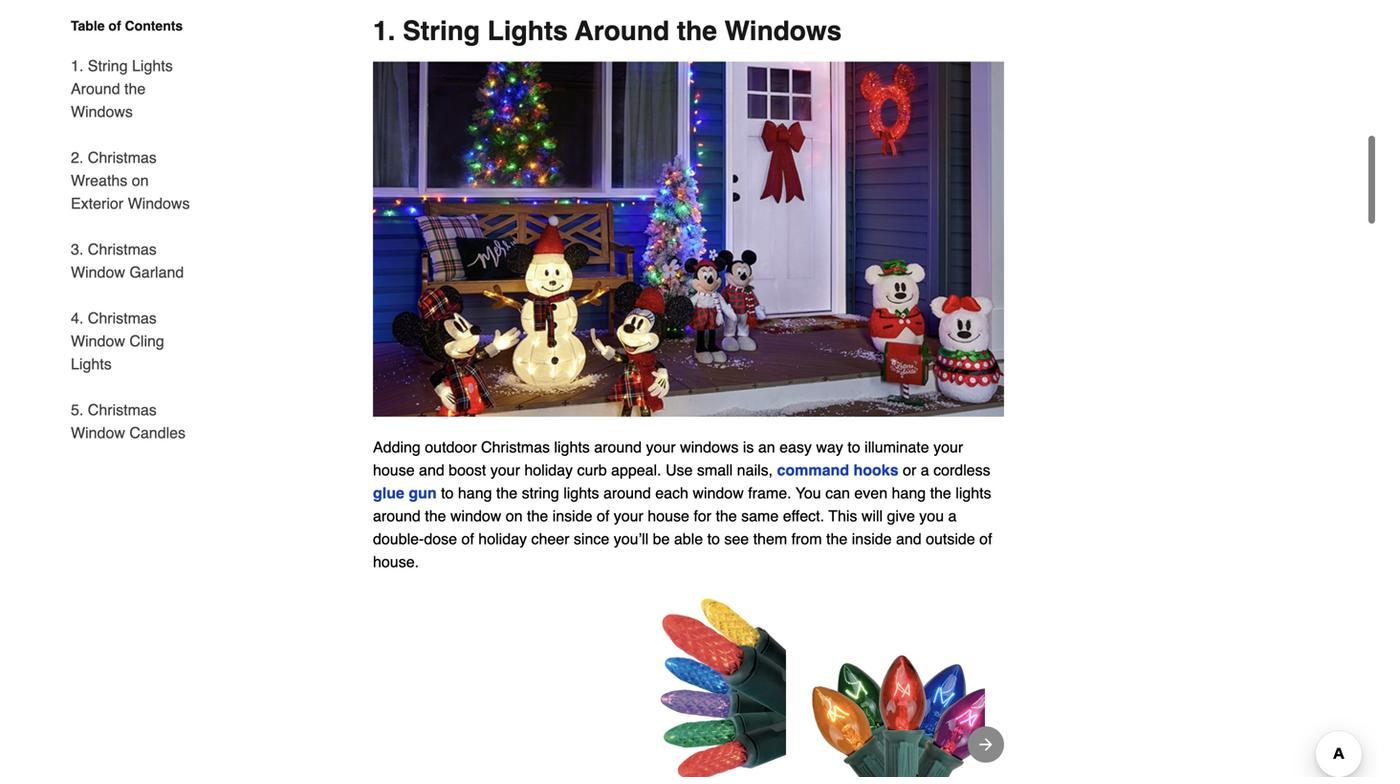 Task type: describe. For each thing, give the bounding box(es) containing it.
the patio of a house decorated with christmas lights and holiday inflatables. image
[[373, 62, 1004, 417]]

lights inside 1. string lights around the windows
[[132, 57, 173, 75]]

windows for 1. string lights around the windows link
[[71, 103, 133, 121]]

on inside 2. christmas wreaths on exterior windows
[[132, 172, 149, 189]]

1 horizontal spatial to
[[707, 531, 720, 548]]

around inside adding outdoor christmas lights around your windows is an easy way to illuminate your house and boost your holiday curb appeal. use small nails,
[[594, 439, 642, 456]]

use
[[666, 462, 693, 479]]

since
[[574, 531, 609, 548]]

contents
[[125, 18, 183, 33]]

even
[[854, 485, 888, 502]]

0 vertical spatial around
[[575, 16, 670, 47]]

nails,
[[737, 462, 773, 479]]

0 vertical spatial inside
[[552, 508, 592, 525]]

cordless
[[933, 462, 990, 479]]

table of contents element
[[55, 16, 199, 445]]

glue gun link
[[373, 485, 437, 502]]

for
[[694, 508, 712, 525]]

1. inside 1. string lights around the windows
[[71, 57, 84, 75]]

4.
[[71, 309, 84, 327]]

be
[[653, 531, 670, 548]]

from
[[791, 531, 822, 548]]

your right boost on the left
[[490, 462, 520, 479]]

command
[[777, 462, 849, 479]]

window for 4.
[[71, 332, 125, 350]]

will
[[862, 508, 883, 525]]

table of contents
[[71, 18, 183, 33]]

holiday inside adding outdoor christmas lights around your windows is an easy way to illuminate your house and boost your holiday curb appeal. use small nails,
[[524, 462, 573, 479]]

string
[[522, 485, 559, 502]]

your up use
[[646, 439, 676, 456]]

appeal.
[[611, 462, 661, 479]]

give
[[887, 508, 915, 525]]

adding outdoor christmas lights around your windows is an easy way to illuminate your house and boost your holiday curb appeal. use small nails,
[[373, 439, 963, 479]]

and inside adding outdoor christmas lights around your windows is an easy way to illuminate your house and boost your holiday curb appeal. use small nails,
[[419, 462, 444, 479]]

christmas for on
[[88, 149, 157, 166]]

3. christmas window garland
[[71, 241, 184, 281]]

christmas for garland
[[88, 241, 157, 258]]

1 vertical spatial around
[[603, 485, 651, 502]]

you
[[796, 485, 821, 502]]

string inside table of contents element
[[88, 57, 128, 75]]

4. christmas window cling lights link
[[71, 296, 199, 387]]

1. string lights around the windows inside table of contents element
[[71, 57, 173, 121]]

1 hang from the left
[[458, 485, 492, 502]]

lights inside adding outdoor christmas lights around your windows is an easy way to illuminate your house and boost your holiday curb appeal. use small nails,
[[554, 439, 590, 456]]

cheer
[[531, 531, 569, 548]]

this
[[829, 508, 857, 525]]

an
[[758, 439, 775, 456]]

house inside adding outdoor christmas lights around your windows is an easy way to illuminate your house and boost your holiday curb appeal. use small nails,
[[373, 462, 415, 479]]

command hooks or a cordless glue gun
[[373, 462, 990, 502]]

you'll
[[614, 531, 649, 548]]

garland
[[129, 263, 184, 281]]

around inside 1. string lights around the windows
[[71, 80, 120, 98]]

windows for "2. christmas wreaths on exterior windows" link
[[128, 195, 190, 212]]

to inside adding outdoor christmas lights around your windows is an easy way to illuminate your house and boost your holiday curb appeal. use small nails,
[[848, 439, 860, 456]]

each
[[655, 485, 689, 502]]

exterior
[[71, 195, 123, 212]]

dose
[[424, 531, 457, 548]]

0 vertical spatial string
[[403, 16, 480, 47]]

hooks
[[854, 462, 899, 479]]

them
[[753, 531, 787, 548]]

on inside to hang the string lights around each window frame. you can even hang the lights around the window on the inside of your house for the same effect. this will give you a double-dose of holiday cheer since you'll be able to see them from the inside and outside of house.
[[506, 508, 523, 525]]

and inside to hang the string lights around each window frame. you can even hang the lights around the window on the inside of your house for the same effect. this will give you a double-dose of holiday cheer since you'll be able to see them from the inside and outside of house.
[[896, 531, 922, 548]]

arrow right image
[[976, 736, 996, 755]]

table
[[71, 18, 105, 33]]

5. christmas window candles
[[71, 401, 186, 442]]

illuminate
[[865, 439, 929, 456]]

house.
[[373, 553, 419, 571]]

candles
[[129, 424, 186, 442]]

house inside to hang the string lights around each window frame. you can even hang the lights around the window on the inside of your house for the same effect. this will give you a double-dose of holiday cheer since you'll be able to see them from the inside and outside of house.
[[648, 508, 689, 525]]

is
[[743, 439, 754, 456]]

5. christmas window candles link
[[71, 387, 199, 445]]



Task type: locate. For each thing, give the bounding box(es) containing it.
1 vertical spatial on
[[506, 508, 523, 525]]

a inside command hooks or a cordless glue gun
[[921, 462, 929, 479]]

0 vertical spatial holiday
[[524, 462, 573, 479]]

christmas for candles
[[88, 401, 157, 419]]

0 vertical spatial and
[[419, 462, 444, 479]]

0 horizontal spatial to
[[441, 485, 454, 502]]

see
[[724, 531, 749, 548]]

1 vertical spatial window
[[450, 508, 501, 525]]

window inside 3. christmas window garland
[[71, 263, 125, 281]]

christmas inside 5. christmas window candles
[[88, 401, 157, 419]]

1 vertical spatial to
[[441, 485, 454, 502]]

5.
[[71, 401, 84, 419]]

gun
[[409, 485, 437, 502]]

window down small
[[693, 485, 744, 502]]

way
[[816, 439, 843, 456]]

christmas for cling
[[88, 309, 157, 327]]

and
[[419, 462, 444, 479], [896, 531, 922, 548]]

of
[[108, 18, 121, 33], [597, 508, 609, 525], [461, 531, 474, 548], [979, 531, 992, 548]]

lights
[[488, 16, 568, 47], [132, 57, 173, 75], [71, 355, 112, 373]]

a right or
[[921, 462, 929, 479]]

lights down cordless on the right bottom
[[956, 485, 991, 502]]

1 vertical spatial windows
[[71, 103, 133, 121]]

to left see
[[707, 531, 720, 548]]

0 horizontal spatial house
[[373, 462, 415, 479]]

2. christmas wreaths on exterior windows
[[71, 149, 190, 212]]

same
[[741, 508, 779, 525]]

lights down curb
[[563, 485, 599, 502]]

0 horizontal spatial hang
[[458, 485, 492, 502]]

windows
[[725, 16, 842, 47], [71, 103, 133, 121], [128, 195, 190, 212]]

1 horizontal spatial house
[[648, 508, 689, 525]]

hang down or
[[892, 485, 926, 502]]

on down string
[[506, 508, 523, 525]]

christmas
[[88, 149, 157, 166], [88, 241, 157, 258], [88, 309, 157, 327], [88, 401, 157, 419], [481, 439, 550, 456]]

2 vertical spatial window
[[71, 424, 125, 442]]

and down the give
[[896, 531, 922, 548]]

on
[[132, 172, 149, 189], [506, 508, 523, 525]]

glue
[[373, 485, 404, 502]]

holiday inside to hang the string lights around each window frame. you can even hang the lights around the window on the inside of your house for the same effect. this will give you a double-dose of holiday cheer since you'll be able to see them from the inside and outside of house.
[[478, 531, 527, 548]]

christmas up string
[[481, 439, 550, 456]]

windows
[[680, 439, 739, 456]]

window down 5.
[[71, 424, 125, 442]]

outside
[[926, 531, 975, 548]]

window inside 5. christmas window candles
[[71, 424, 125, 442]]

christmas up wreaths
[[88, 149, 157, 166]]

1 horizontal spatial 1.
[[373, 16, 395, 47]]

of right outside in the right of the page
[[979, 531, 992, 548]]

and up gun
[[419, 462, 444, 479]]

0 vertical spatial window
[[71, 263, 125, 281]]

a strand of multi-color christmas lights. image
[[601, 597, 786, 778]]

able
[[674, 531, 703, 548]]

0 horizontal spatial 1.
[[71, 57, 84, 75]]

3.
[[71, 241, 84, 258]]

0 vertical spatial a
[[921, 462, 929, 479]]

lights up curb
[[554, 439, 590, 456]]

house down the 'adding'
[[373, 462, 415, 479]]

christmas inside 2. christmas wreaths on exterior windows
[[88, 149, 157, 166]]

0 vertical spatial around
[[594, 439, 642, 456]]

inside up since
[[552, 508, 592, 525]]

1 vertical spatial holiday
[[478, 531, 527, 548]]

1 horizontal spatial around
[[575, 16, 670, 47]]

0 vertical spatial house
[[373, 462, 415, 479]]

your
[[646, 439, 676, 456], [933, 439, 963, 456], [490, 462, 520, 479], [614, 508, 643, 525]]

holiday left cheer
[[478, 531, 527, 548]]

you
[[919, 508, 944, 525]]

can
[[825, 485, 850, 502]]

window up dose
[[450, 508, 501, 525]]

your inside to hang the string lights around each window frame. you can even hang the lights around the window on the inside of your house for the same effect. this will give you a double-dose of holiday cheer since you'll be able to see them from the inside and outside of house.
[[614, 508, 643, 525]]

0 vertical spatial on
[[132, 172, 149, 189]]

boost
[[449, 462, 486, 479]]

window
[[71, 263, 125, 281], [71, 332, 125, 350], [71, 424, 125, 442]]

1 vertical spatial lights
[[132, 57, 173, 75]]

1 horizontal spatial string
[[403, 16, 480, 47]]

frame.
[[748, 485, 791, 502]]

0 vertical spatial 1. string lights around the windows
[[373, 16, 842, 47]]

around
[[575, 16, 670, 47], [71, 80, 120, 98]]

2 horizontal spatial to
[[848, 439, 860, 456]]

window down 3.
[[71, 263, 125, 281]]

to right gun
[[441, 485, 454, 502]]

to right "way"
[[848, 439, 860, 456]]

around up double-
[[373, 508, 421, 525]]

christmas inside 4. christmas window cling lights
[[88, 309, 157, 327]]

0 horizontal spatial around
[[71, 80, 120, 98]]

curb
[[577, 462, 607, 479]]

0 horizontal spatial and
[[419, 462, 444, 479]]

3. christmas window garland link
[[71, 227, 199, 296]]

2. christmas wreaths on exterior windows link
[[71, 135, 199, 227]]

2 vertical spatial lights
[[71, 355, 112, 373]]

1. string lights around the windows link
[[71, 43, 199, 135]]

inside down will
[[852, 531, 892, 548]]

hang
[[458, 485, 492, 502], [892, 485, 926, 502]]

1 horizontal spatial inside
[[852, 531, 892, 548]]

string
[[403, 16, 480, 47], [88, 57, 128, 75]]

a right you
[[948, 508, 957, 525]]

christmas inside 3. christmas window garland
[[88, 241, 157, 258]]

1 horizontal spatial 1. string lights around the windows
[[373, 16, 842, 47]]

1 vertical spatial a
[[948, 508, 957, 525]]

4. christmas window cling lights
[[71, 309, 164, 373]]

around
[[594, 439, 642, 456], [603, 485, 651, 502], [373, 508, 421, 525]]

window down the 4.
[[71, 332, 125, 350]]

adding
[[373, 439, 421, 456]]

to
[[848, 439, 860, 456], [441, 485, 454, 502], [707, 531, 720, 548]]

1 vertical spatial house
[[648, 508, 689, 525]]

a inside to hang the string lights around each window frame. you can even hang the lights around the window on the inside of your house for the same effect. this will give you a double-dose of holiday cheer since you'll be able to see them from the inside and outside of house.
[[948, 508, 957, 525]]

0 horizontal spatial on
[[132, 172, 149, 189]]

christmas up candles
[[88, 401, 157, 419]]

house down each
[[648, 508, 689, 525]]

christmas up the garland
[[88, 241, 157, 258]]

windows inside 2. christmas wreaths on exterior windows
[[128, 195, 190, 212]]

hang down boost on the left
[[458, 485, 492, 502]]

window inside 4. christmas window cling lights
[[71, 332, 125, 350]]

around up appeal.
[[594, 439, 642, 456]]

2 hang from the left
[[892, 485, 926, 502]]

2 vertical spatial to
[[707, 531, 720, 548]]

holiday
[[524, 462, 573, 479], [478, 531, 527, 548]]

1 vertical spatial 1.
[[71, 57, 84, 75]]

effect.
[[783, 508, 824, 525]]

1 vertical spatial and
[[896, 531, 922, 548]]

0 horizontal spatial 1. string lights around the windows
[[71, 57, 173, 121]]

of right table
[[108, 18, 121, 33]]

christmas up cling
[[88, 309, 157, 327]]

your up you'll
[[614, 508, 643, 525]]

cling
[[129, 332, 164, 350]]

window for 3.
[[71, 263, 125, 281]]

lights
[[554, 439, 590, 456], [563, 485, 599, 502], [956, 485, 991, 502]]

0 vertical spatial windows
[[725, 16, 842, 47]]

1 vertical spatial window
[[71, 332, 125, 350]]

0 horizontal spatial a
[[921, 462, 929, 479]]

1 window from the top
[[71, 263, 125, 281]]

inside
[[552, 508, 592, 525], [852, 531, 892, 548]]

0 horizontal spatial string
[[88, 57, 128, 75]]

1 horizontal spatial a
[[948, 508, 957, 525]]

window for 5.
[[71, 424, 125, 442]]

large colorful christmas light bulbs. image
[[809, 597, 995, 778]]

of up since
[[597, 508, 609, 525]]

2 vertical spatial around
[[373, 508, 421, 525]]

2 vertical spatial windows
[[128, 195, 190, 212]]

holiday up string
[[524, 462, 573, 479]]

to hang the string lights around each window frame. you can even hang the lights around the window on the inside of your house for the same effect. this will give you a double-dose of holiday cheer since you'll be able to see them from the inside and outside of house.
[[373, 485, 992, 571]]

the
[[677, 16, 717, 47], [124, 80, 146, 98], [496, 485, 518, 502], [930, 485, 951, 502], [425, 508, 446, 525], [527, 508, 548, 525], [716, 508, 737, 525], [826, 531, 848, 548]]

0 horizontal spatial lights
[[71, 355, 112, 373]]

1.
[[373, 16, 395, 47], [71, 57, 84, 75]]

1 horizontal spatial on
[[506, 508, 523, 525]]

0 horizontal spatial inside
[[552, 508, 592, 525]]

windows inside 1. string lights around the windows
[[71, 103, 133, 121]]

1 vertical spatial 1. string lights around the windows
[[71, 57, 173, 121]]

the inside 1. string lights around the windows
[[124, 80, 146, 98]]

1 vertical spatial around
[[71, 80, 120, 98]]

outdoor
[[425, 439, 477, 456]]

christmas inside adding outdoor christmas lights around your windows is an easy way to illuminate your house and boost your holiday curb appeal. use small nails,
[[481, 439, 550, 456]]

2 horizontal spatial lights
[[488, 16, 568, 47]]

double-
[[373, 531, 424, 548]]

command hooks link
[[777, 462, 899, 479]]

easy
[[780, 439, 812, 456]]

1 horizontal spatial window
[[693, 485, 744, 502]]

of right dose
[[461, 531, 474, 548]]

1 horizontal spatial and
[[896, 531, 922, 548]]

0 vertical spatial lights
[[488, 16, 568, 47]]

window
[[693, 485, 744, 502], [450, 508, 501, 525]]

0 vertical spatial window
[[693, 485, 744, 502]]

lights inside 4. christmas window cling lights
[[71, 355, 112, 373]]

a
[[921, 462, 929, 479], [948, 508, 957, 525]]

3 window from the top
[[71, 424, 125, 442]]

around down appeal.
[[603, 485, 651, 502]]

0 vertical spatial 1.
[[373, 16, 395, 47]]

1 horizontal spatial hang
[[892, 485, 926, 502]]

1. string lights around the windows
[[373, 16, 842, 47], [71, 57, 173, 121]]

2.
[[71, 149, 84, 166]]

1 vertical spatial inside
[[852, 531, 892, 548]]

small
[[697, 462, 733, 479]]

house
[[373, 462, 415, 479], [648, 508, 689, 525]]

0 vertical spatial to
[[848, 439, 860, 456]]

1 vertical spatial string
[[88, 57, 128, 75]]

on right wreaths
[[132, 172, 149, 189]]

wreaths
[[71, 172, 127, 189]]

your up cordless on the right bottom
[[933, 439, 963, 456]]

1 horizontal spatial lights
[[132, 57, 173, 75]]

2 window from the top
[[71, 332, 125, 350]]

0 horizontal spatial window
[[450, 508, 501, 525]]

or
[[903, 462, 916, 479]]



Task type: vqa. For each thing, say whether or not it's contained in the screenshot.
the right Around
yes



